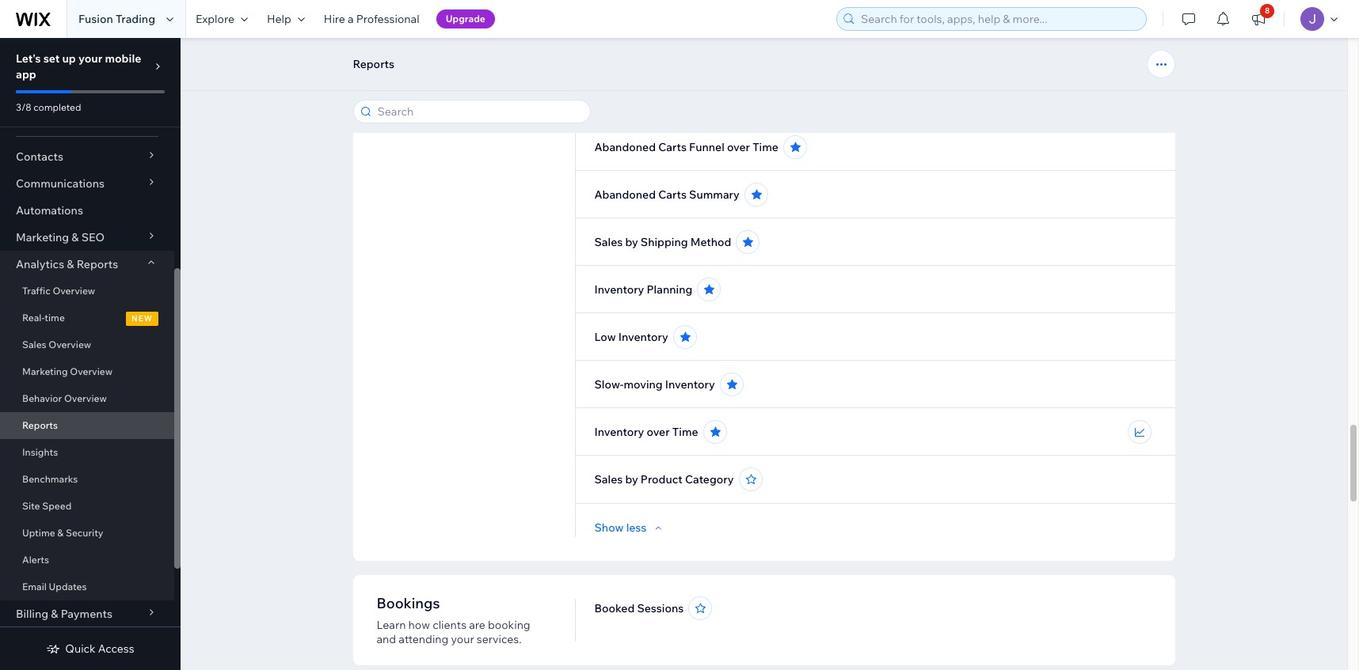 Task type: locate. For each thing, give the bounding box(es) containing it.
1 vertical spatial marketing
[[22, 366, 68, 378]]

analytics & reports button
[[0, 251, 174, 278]]

fusion trading
[[78, 12, 155, 26]]

overview inside marketing overview link
[[70, 366, 113, 378]]

abandoned up sales by shipping method
[[594, 188, 656, 202]]

quick
[[65, 642, 96, 657]]

1 horizontal spatial reports
[[77, 257, 118, 272]]

overview for marketing overview
[[70, 366, 113, 378]]

analytics & reports
[[16, 257, 118, 272]]

& inside "dropdown button"
[[67, 257, 74, 272]]

funnel up summary
[[689, 140, 724, 154]]

booked sessions
[[594, 602, 684, 616]]

shipping
[[641, 235, 688, 249]]

behavior overview link
[[0, 386, 174, 413]]

marketing up analytics
[[16, 230, 69, 245]]

1 horizontal spatial your
[[451, 633, 474, 647]]

0 horizontal spatial your
[[78, 51, 102, 66]]

sales inside "link"
[[22, 339, 46, 351]]

product
[[641, 473, 682, 487]]

1 vertical spatial by
[[625, 473, 638, 487]]

overview inside traffic overview link
[[53, 285, 95, 297]]

by left product
[[625, 473, 638, 487]]

abandoned for abandoned carts funnel
[[594, 93, 656, 107]]

booking
[[488, 619, 530, 633]]

0 horizontal spatial reports
[[22, 420, 58, 432]]

abandoned down most
[[594, 93, 656, 107]]

0 vertical spatial carts
[[658, 93, 687, 107]]

funnel down products
[[689, 93, 724, 107]]

traffic overview link
[[0, 278, 174, 305]]

reports
[[353, 57, 394, 71], [77, 257, 118, 272], [22, 420, 58, 432]]

0 horizontal spatial over
[[647, 425, 670, 440]]

abandoned carts summary
[[594, 188, 740, 202]]

1 funnel from the top
[[689, 93, 724, 107]]

3/8 completed
[[16, 101, 81, 113]]

reports inside button
[[353, 57, 394, 71]]

overview for behavior overview
[[64, 393, 107, 405]]

marketing
[[16, 230, 69, 245], [22, 366, 68, 378]]

alerts
[[22, 554, 49, 566]]

overview down marketing overview link
[[64, 393, 107, 405]]

site speed link
[[0, 493, 174, 520]]

0 vertical spatial by
[[625, 235, 638, 249]]

2 carts from the top
[[658, 140, 687, 154]]

1 horizontal spatial over
[[727, 140, 750, 154]]

carts for abandoned carts summary
[[658, 188, 687, 202]]

attending
[[399, 633, 449, 647]]

sales for sales by shipping method
[[594, 235, 623, 249]]

behavior overview
[[22, 393, 107, 405]]

low
[[594, 330, 616, 345]]

1 vertical spatial reports
[[77, 257, 118, 272]]

sessions
[[637, 602, 684, 616]]

overview for traffic overview
[[53, 285, 95, 297]]

3/8
[[16, 101, 31, 113]]

show less
[[594, 521, 647, 535]]

0 vertical spatial sales
[[594, 235, 623, 249]]

& right billing
[[51, 607, 58, 622]]

quick access
[[65, 642, 134, 657]]

sales
[[594, 235, 623, 249], [22, 339, 46, 351], [594, 473, 623, 487]]

overview up marketing overview
[[49, 339, 91, 351]]

services.
[[477, 633, 522, 647]]

overview
[[53, 285, 95, 297], [49, 339, 91, 351], [70, 366, 113, 378], [64, 393, 107, 405]]

reports up insights
[[22, 420, 58, 432]]

reports for reports button
[[353, 57, 394, 71]]

most abandoned products
[[594, 45, 735, 59]]

sales down real-
[[22, 339, 46, 351]]

1 vertical spatial your
[[451, 633, 474, 647]]

marketing for marketing overview
[[22, 366, 68, 378]]

marketing up behavior
[[22, 366, 68, 378]]

abandoned down abandoned carts funnel
[[594, 140, 656, 154]]

1 by from the top
[[625, 235, 638, 249]]

hire
[[324, 12, 345, 26]]

1 vertical spatial carts
[[658, 140, 687, 154]]

2 by from the top
[[625, 473, 638, 487]]

3 carts from the top
[[658, 188, 687, 202]]

marketing inside 'dropdown button'
[[16, 230, 69, 245]]

reports down the hire a professional
[[353, 57, 394, 71]]

inventory right low
[[618, 330, 668, 345]]

abandoned
[[624, 45, 685, 59], [594, 93, 656, 107], [594, 140, 656, 154], [594, 188, 656, 202]]

over up product
[[647, 425, 670, 440]]

show
[[594, 521, 624, 535]]

overview inside sales overview "link"
[[49, 339, 91, 351]]

abandoned carts funnel over time
[[594, 140, 778, 154]]

products
[[687, 45, 735, 59]]

updates
[[49, 581, 87, 593]]

uptime & security link
[[0, 520, 174, 547]]

access
[[98, 642, 134, 657]]

sales left shipping
[[594, 235, 623, 249]]

security
[[66, 527, 103, 539]]

0 vertical spatial your
[[78, 51, 102, 66]]

overview inside behavior overview link
[[64, 393, 107, 405]]

help button
[[257, 0, 314, 38]]

& left seo
[[72, 230, 79, 245]]

behavior
[[22, 393, 62, 405]]

2 funnel from the top
[[689, 140, 724, 154]]

2 vertical spatial reports
[[22, 420, 58, 432]]

reports link
[[0, 413, 174, 440]]

0 horizontal spatial time
[[672, 425, 698, 440]]

& inside popup button
[[51, 607, 58, 622]]

1 carts from the top
[[658, 93, 687, 107]]

analytics
[[16, 257, 64, 272]]

by left shipping
[[625, 235, 638, 249]]

sales for sales by product category
[[594, 473, 623, 487]]

& down "marketing & seo" at the left top of the page
[[67, 257, 74, 272]]

0 vertical spatial time
[[752, 140, 778, 154]]

sales overview link
[[0, 332, 174, 359]]

abandoned carts funnel
[[594, 93, 724, 107]]

0 vertical spatial reports
[[353, 57, 394, 71]]

billing & payments button
[[0, 601, 174, 628]]

and
[[377, 633, 396, 647]]

sales up show
[[594, 473, 623, 487]]

carts
[[658, 93, 687, 107], [658, 140, 687, 154], [658, 188, 687, 202]]

2 vertical spatial carts
[[658, 188, 687, 202]]

by for product
[[625, 473, 638, 487]]

& inside 'dropdown button'
[[72, 230, 79, 245]]

& right uptime
[[57, 527, 64, 539]]

&
[[72, 230, 79, 245], [67, 257, 74, 272], [57, 527, 64, 539], [51, 607, 58, 622]]

2 horizontal spatial reports
[[353, 57, 394, 71]]

reports down seo
[[77, 257, 118, 272]]

1 vertical spatial funnel
[[689, 140, 724, 154]]

seo
[[81, 230, 105, 245]]

carts down most abandoned products
[[658, 93, 687, 107]]

most
[[594, 45, 621, 59]]

over up summary
[[727, 140, 750, 154]]

inventory up low inventory
[[594, 283, 644, 297]]

reports for reports link
[[22, 420, 58, 432]]

bookings learn how clients are booking and attending your services.
[[377, 595, 530, 647]]

your
[[78, 51, 102, 66], [451, 633, 474, 647]]

your left services.
[[451, 633, 474, 647]]

carts up abandoned carts summary
[[658, 140, 687, 154]]

overview down analytics & reports
[[53, 285, 95, 297]]

your inside let's set up your mobile app
[[78, 51, 102, 66]]

traffic overview
[[22, 285, 95, 297]]

overview for sales overview
[[49, 339, 91, 351]]

completed
[[33, 101, 81, 113]]

marketing & seo button
[[0, 224, 174, 251]]

by for shipping
[[625, 235, 638, 249]]

carts left summary
[[658, 188, 687, 202]]

1 vertical spatial sales
[[22, 339, 46, 351]]

1 vertical spatial time
[[672, 425, 698, 440]]

0 vertical spatial funnel
[[689, 93, 724, 107]]

2 vertical spatial sales
[[594, 473, 623, 487]]

0 vertical spatial marketing
[[16, 230, 69, 245]]

your right up
[[78, 51, 102, 66]]

overview down sales overview "link"
[[70, 366, 113, 378]]

inventory
[[594, 283, 644, 297], [618, 330, 668, 345], [665, 378, 715, 392], [594, 425, 644, 440]]

let's
[[16, 51, 41, 66]]

bookings
[[377, 595, 440, 613]]

communications
[[16, 177, 105, 191]]

carts for abandoned carts funnel
[[658, 93, 687, 107]]

traffic
[[22, 285, 50, 297]]

show less button
[[594, 521, 666, 535]]

clients
[[433, 619, 467, 633]]

over
[[727, 140, 750, 154], [647, 425, 670, 440]]



Task type: vqa. For each thing, say whether or not it's contained in the screenshot.
Marketing & SEO dropdown button on the left
yes



Task type: describe. For each thing, give the bounding box(es) containing it.
slow-moving inventory
[[594, 378, 715, 392]]

quick access button
[[46, 642, 134, 657]]

marketing for marketing & seo
[[16, 230, 69, 245]]

your inside bookings learn how clients are booking and attending your services.
[[451, 633, 474, 647]]

sales by product category
[[594, 473, 734, 487]]

1 vertical spatial over
[[647, 425, 670, 440]]

uptime
[[22, 527, 55, 539]]

less
[[626, 521, 647, 535]]

benchmarks
[[22, 474, 78, 485]]

reports inside "dropdown button"
[[77, 257, 118, 272]]

low inventory
[[594, 330, 668, 345]]

marketing overview
[[22, 366, 113, 378]]

alerts link
[[0, 547, 174, 574]]

mobile
[[105, 51, 141, 66]]

reports button
[[345, 52, 402, 76]]

method
[[690, 235, 731, 249]]

Search field
[[373, 101, 585, 123]]

moving
[[624, 378, 663, 392]]

sidebar element
[[0, 38, 181, 671]]

upgrade button
[[436, 10, 495, 29]]

0 vertical spatial over
[[727, 140, 750, 154]]

& for uptime
[[57, 527, 64, 539]]

learn
[[377, 619, 406, 633]]

& for analytics
[[67, 257, 74, 272]]

site speed
[[22, 501, 71, 512]]

email updates
[[22, 581, 87, 593]]

new
[[131, 314, 153, 324]]

fusion
[[78, 12, 113, 26]]

funnel for abandoned carts funnel
[[689, 93, 724, 107]]

help
[[267, 12, 291, 26]]

planning
[[647, 283, 692, 297]]

inventory over time
[[594, 425, 698, 440]]

email updates link
[[0, 574, 174, 601]]

explore
[[196, 12, 234, 26]]

carts for abandoned carts funnel over time
[[658, 140, 687, 154]]

inventory down slow-
[[594, 425, 644, 440]]

speed
[[42, 501, 71, 512]]

slow-
[[594, 378, 624, 392]]

sales overview
[[22, 339, 91, 351]]

booked
[[594, 602, 635, 616]]

real-
[[22, 312, 45, 324]]

professional
[[356, 12, 419, 26]]

up
[[62, 51, 76, 66]]

billing
[[16, 607, 48, 622]]

how
[[408, 619, 430, 633]]

real-time
[[22, 312, 65, 324]]

communications button
[[0, 170, 174, 197]]

abandoned for abandoned carts summary
[[594, 188, 656, 202]]

marketing & seo
[[16, 230, 105, 245]]

uptime & security
[[22, 527, 103, 539]]

1 horizontal spatial time
[[752, 140, 778, 154]]

8
[[1265, 6, 1270, 16]]

upgrade
[[446, 13, 485, 25]]

contacts button
[[0, 143, 174, 170]]

contacts
[[16, 150, 63, 164]]

are
[[469, 619, 485, 633]]

payments
[[61, 607, 112, 622]]

let's set up your mobile app
[[16, 51, 141, 82]]

inventory planning
[[594, 283, 692, 297]]

trading
[[116, 12, 155, 26]]

site
[[22, 501, 40, 512]]

insights link
[[0, 440, 174, 466]]

automations
[[16, 204, 83, 218]]

billing & payments
[[16, 607, 112, 622]]

email
[[22, 581, 47, 593]]

summary
[[689, 188, 740, 202]]

marketing overview link
[[0, 359, 174, 386]]

8 button
[[1241, 0, 1276, 38]]

inventory right moving at bottom left
[[665, 378, 715, 392]]

hire a professional
[[324, 12, 419, 26]]

abandoned right most
[[624, 45, 685, 59]]

funnel for abandoned carts funnel over time
[[689, 140, 724, 154]]

time
[[45, 312, 65, 324]]

abandoned for abandoned carts funnel over time
[[594, 140, 656, 154]]

insights
[[22, 447, 58, 459]]

Search for tools, apps, help & more... field
[[856, 8, 1141, 30]]

category
[[685, 473, 734, 487]]

& for marketing
[[72, 230, 79, 245]]

app
[[16, 67, 36, 82]]

sales for sales overview
[[22, 339, 46, 351]]

a
[[348, 12, 354, 26]]

& for billing
[[51, 607, 58, 622]]



